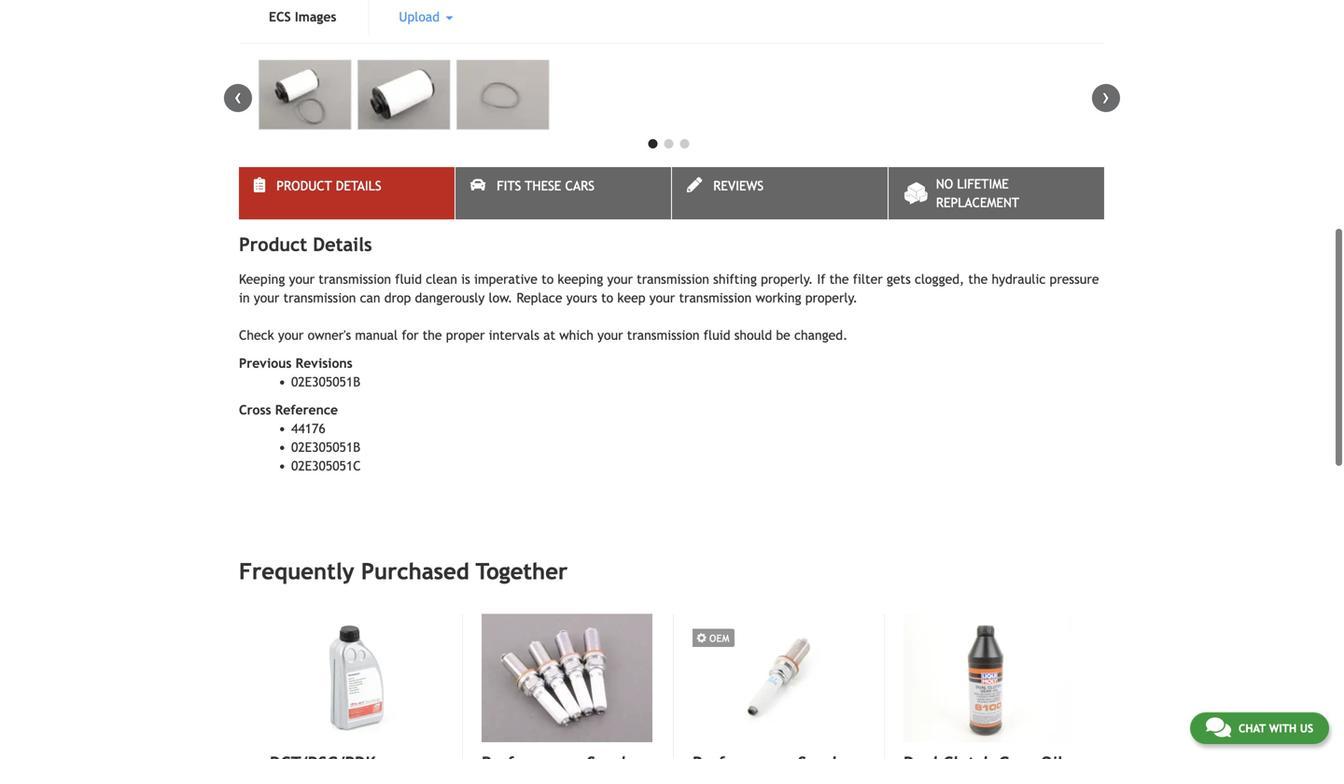 Task type: vqa. For each thing, say whether or not it's contained in the screenshot.
Product Details Link
yes



Task type: locate. For each thing, give the bounding box(es) containing it.
0 vertical spatial fluid
[[395, 272, 422, 287]]

reviews
[[714, 178, 764, 193]]

cross reference 44176 02e305051b 02e305051c
[[239, 403, 361, 474]]

your right which
[[598, 328, 623, 343]]

cross
[[239, 403, 271, 418]]

check
[[239, 328, 274, 343]]

intervals
[[489, 328, 540, 343]]

es#2873016 - 02e398051 -  dsg transmission filter - includes new sealing o-ring - febi - audi volkswagen image down upload at the top of the page
[[358, 60, 450, 130]]

transmission up owner's
[[283, 291, 356, 305]]

your right keeping
[[289, 272, 315, 287]]

manual
[[355, 328, 398, 343]]

2 02e305051b from the top
[[291, 440, 361, 455]]

1 horizontal spatial es#2873016 - 02e398051 -  dsg transmission filter - includes new sealing o-ring - febi - audi volkswagen image
[[358, 60, 450, 130]]

to
[[542, 272, 554, 287], [601, 291, 614, 305]]

0 horizontal spatial the
[[423, 328, 442, 343]]

low.
[[489, 291, 513, 305]]

images
[[295, 9, 336, 24]]

fluid inside keeping your transmission fluid clean is imperative to keeping your transmission shifting properly. if the filter gets clogged, the hydraulic pressure in your transmission can drop dangerously low. replace yours to keep your transmission working properly.
[[395, 272, 422, 287]]

the
[[830, 272, 849, 287], [969, 272, 988, 287], [423, 328, 442, 343]]

product
[[277, 178, 332, 193], [239, 234, 307, 256]]

1 vertical spatial 02e305051b
[[291, 440, 361, 455]]

previous
[[239, 356, 292, 371]]

reference
[[275, 403, 338, 418]]

properly. down if
[[806, 291, 858, 305]]

gets
[[887, 272, 911, 287]]

0 vertical spatial to
[[542, 272, 554, 287]]

es#2873016 - 02e398051 -  dsg transmission filter - includes new sealing o-ring - febi - audi volkswagen image up fits
[[457, 60, 549, 130]]

your down keeping
[[254, 291, 280, 305]]

drop
[[384, 291, 411, 305]]

ecs images
[[269, 9, 336, 24]]

properly.
[[761, 272, 813, 287], [806, 291, 858, 305]]

chat with us link
[[1190, 712, 1330, 744]]

these
[[525, 178, 561, 193]]

›
[[1103, 84, 1110, 109]]

fits
[[497, 178, 521, 193]]

dangerously
[[415, 291, 485, 305]]

es#2873016 - 02e398051 -  dsg transmission filter - includes new sealing o-ring - febi - audi volkswagen image right "‹"
[[259, 60, 351, 130]]

fluid left should
[[704, 328, 731, 343]]

the right if
[[830, 272, 849, 287]]

chat with us
[[1239, 722, 1314, 735]]

‹ link
[[224, 84, 252, 112]]

es#2873016 - 02e398051 -  dsg transmission filter - includes new sealing o-ring - febi - audi volkswagen image
[[259, 60, 351, 130], [358, 60, 450, 130], [457, 60, 549, 130]]

fluid
[[395, 272, 422, 287], [704, 328, 731, 343]]

us
[[1300, 722, 1314, 735]]

clean
[[426, 272, 457, 287]]

02e305051b inside the cross reference 44176 02e305051b 02e305051c
[[291, 440, 361, 455]]

transmission down keeping your transmission fluid clean is imperative to keeping your transmission shifting properly. if the filter gets clogged, the hydraulic pressure in your transmission can drop dangerously low. replace yours to keep your transmission working properly.
[[627, 328, 700, 343]]

0 horizontal spatial to
[[542, 272, 554, 287]]

1 vertical spatial to
[[601, 291, 614, 305]]

performance spark plugs - set of four image
[[482, 614, 653, 742]]

proper
[[446, 328, 485, 343]]

0 vertical spatial 02e305051b
[[291, 375, 361, 389]]

replacement
[[936, 195, 1020, 210]]

02e305051b up 02e305051c
[[291, 440, 361, 455]]

no
[[936, 177, 953, 192]]

to up the replace
[[542, 272, 554, 287]]

02e305051b
[[291, 375, 361, 389], [291, 440, 361, 455]]

which
[[559, 328, 594, 343]]

transmission
[[319, 272, 391, 287], [637, 272, 710, 287], [283, 291, 356, 305], [679, 291, 752, 305], [627, 328, 700, 343]]

1 horizontal spatial fluid
[[704, 328, 731, 343]]

properly. up working in the right of the page
[[761, 272, 813, 287]]

the right clogged,
[[969, 272, 988, 287]]

frequently purchased together
[[239, 558, 568, 585]]

is
[[461, 272, 470, 287]]

frequently
[[239, 558, 354, 585]]

comments image
[[1206, 716, 1231, 739]]

0 horizontal spatial fluid
[[395, 272, 422, 287]]

details
[[336, 178, 381, 193], [313, 234, 372, 256]]

2 es#2873016 - 02e398051 -  dsg transmission filter - includes new sealing o-ring - febi - audi volkswagen image from the left
[[358, 60, 450, 130]]

fluid up drop
[[395, 272, 422, 287]]

upload button
[[369, 0, 483, 36]]

fits these cars link
[[456, 167, 671, 220]]

02e305051b inside "previous revisions 02e305051b"
[[291, 375, 361, 389]]

performance spark plug - priced each image
[[693, 614, 864, 742]]

the right for
[[423, 328, 442, 343]]

1 vertical spatial properly.
[[806, 291, 858, 305]]

1 vertical spatial fluid
[[704, 328, 731, 343]]

02e305051b down 'revisions'
[[291, 375, 361, 389]]

your
[[289, 272, 315, 287], [607, 272, 633, 287], [254, 291, 280, 305], [650, 291, 675, 305], [278, 328, 304, 343], [598, 328, 623, 343]]

keeping
[[239, 272, 285, 287]]

yours
[[566, 291, 597, 305]]

0 vertical spatial product
[[277, 178, 332, 193]]

product details
[[277, 178, 381, 193], [239, 234, 372, 256]]

0 horizontal spatial es#2873016 - 02e398051 -  dsg transmission filter - includes new sealing o-ring - febi - audi volkswagen image
[[259, 60, 351, 130]]

1 vertical spatial details
[[313, 234, 372, 256]]

0 vertical spatial product details
[[277, 178, 381, 193]]

2 horizontal spatial es#2873016 - 02e398051 -  dsg transmission filter - includes new sealing o-ring - febi - audi volkswagen image
[[457, 60, 549, 130]]

1 02e305051b from the top
[[291, 375, 361, 389]]

your up keep
[[607, 272, 633, 287]]

for
[[402, 328, 419, 343]]

1 vertical spatial product
[[239, 234, 307, 256]]

purchased
[[361, 558, 469, 585]]

changed.
[[795, 328, 848, 343]]

to left keep
[[601, 291, 614, 305]]

1 vertical spatial product details
[[239, 234, 372, 256]]



Task type: describe. For each thing, give the bounding box(es) containing it.
keep
[[617, 291, 646, 305]]

revisions
[[296, 356, 353, 371]]

fits these cars
[[497, 178, 595, 193]]

hydraulic
[[992, 272, 1046, 287]]

at
[[543, 328, 556, 343]]

pressure
[[1050, 272, 1099, 287]]

no lifetime replacement
[[936, 177, 1020, 210]]

clogged,
[[915, 272, 965, 287]]

cars
[[565, 178, 595, 193]]

be
[[776, 328, 791, 343]]

‹
[[234, 84, 242, 109]]

1 es#2873016 - 02e398051 -  dsg transmission filter - includes new sealing o-ring - febi - audi volkswagen image from the left
[[259, 60, 351, 130]]

chat
[[1239, 722, 1266, 735]]

owner's
[[308, 328, 351, 343]]

transmission down the shifting at the right top of page
[[679, 291, 752, 305]]

ecs images link
[[239, 0, 366, 36]]

0 vertical spatial properly.
[[761, 272, 813, 287]]

44176
[[291, 421, 326, 436]]

dct/dsg/pdk transmission oil - 1 liter image
[[270, 614, 442, 743]]

product details link
[[239, 167, 455, 220]]

3 es#2873016 - 02e398051 -  dsg transmission filter - includes new sealing o-ring - febi - audi volkswagen image from the left
[[457, 60, 549, 130]]

your right the check
[[278, 328, 304, 343]]

together
[[476, 558, 568, 585]]

reviews link
[[672, 167, 888, 220]]

your right keep
[[650, 291, 675, 305]]

if
[[817, 272, 826, 287]]

1 horizontal spatial the
[[830, 272, 849, 287]]

2 horizontal spatial the
[[969, 272, 988, 287]]

can
[[360, 291, 380, 305]]

working
[[756, 291, 802, 305]]

shifting
[[713, 272, 757, 287]]

transmission up can
[[319, 272, 391, 287]]

filter
[[853, 272, 883, 287]]

dual clutch gear oil 8100 - 1 liter image
[[904, 614, 1075, 742]]

0 vertical spatial details
[[336, 178, 381, 193]]

keeping
[[558, 272, 603, 287]]

in
[[239, 291, 250, 305]]

replace
[[517, 291, 563, 305]]

upload
[[399, 9, 444, 24]]

no lifetime replacement link
[[889, 167, 1105, 220]]

should
[[735, 328, 772, 343]]

1 horizontal spatial to
[[601, 291, 614, 305]]

previous revisions 02e305051b
[[239, 356, 361, 389]]

check your owner's manual for the proper intervals at which your transmission fluid should be changed.
[[239, 328, 848, 343]]

with
[[1269, 722, 1297, 735]]

imperative
[[474, 272, 538, 287]]

02e305051c
[[291, 459, 361, 474]]

› link
[[1092, 84, 1120, 112]]

ecs
[[269, 9, 291, 24]]

transmission up keep
[[637, 272, 710, 287]]

lifetime
[[957, 177, 1009, 192]]

keeping your transmission fluid clean is imperative to keeping your transmission shifting properly. if the filter gets clogged, the hydraulic pressure in your transmission can drop dangerously low. replace yours to keep your transmission working properly.
[[239, 272, 1099, 305]]



